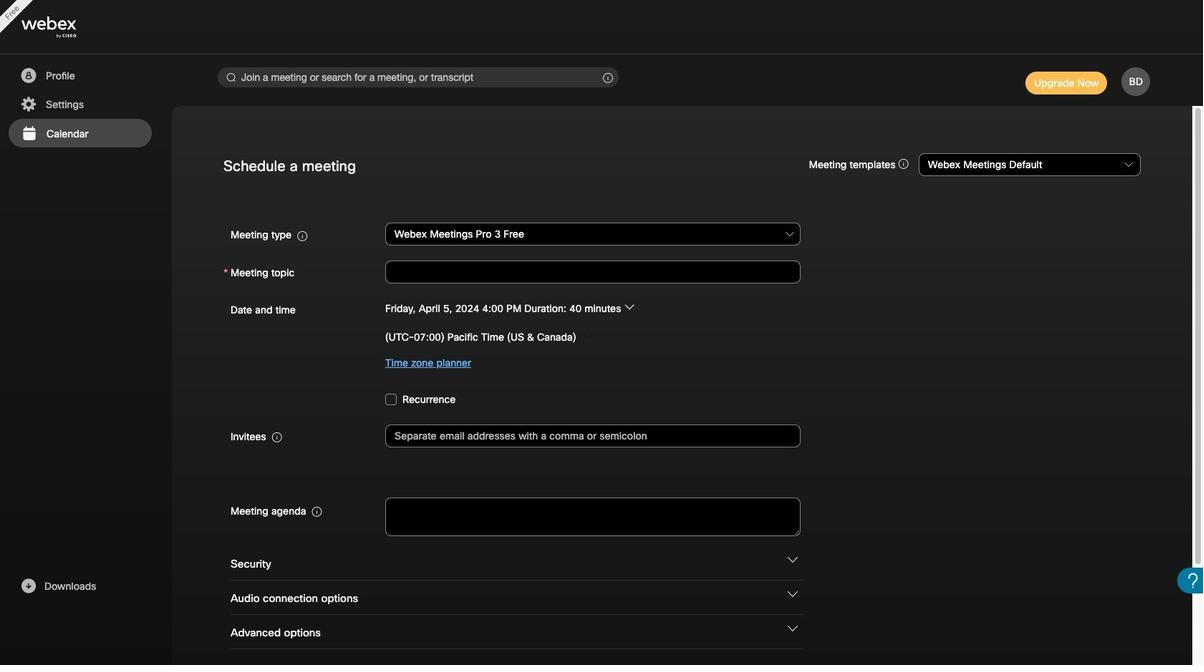 Task type: locate. For each thing, give the bounding box(es) containing it.
group
[[224, 296, 1141, 376]]

ng down image
[[788, 555, 798, 565], [788, 590, 798, 600]]

1 vertical spatial arrow image
[[583, 331, 593, 341]]

banner
[[0, 0, 1204, 54]]

1 vertical spatial ng down image
[[788, 590, 798, 600]]

arrow image
[[625, 302, 635, 312], [583, 331, 593, 341]]

None text field
[[386, 261, 801, 284], [386, 498, 801, 537], [386, 261, 801, 284], [386, 498, 801, 537]]

None field
[[386, 222, 801, 247]]

0 vertical spatial arrow image
[[625, 302, 635, 312]]

0 vertical spatial ng down image
[[788, 555, 798, 565]]



Task type: vqa. For each thing, say whether or not it's contained in the screenshot.
option group
no



Task type: describe. For each thing, give the bounding box(es) containing it.
mds meetings_filled image
[[20, 125, 38, 143]]

mds settings_filled image
[[19, 96, 37, 113]]

ng down image
[[788, 624, 798, 634]]

1 horizontal spatial arrow image
[[625, 302, 635, 312]]

0 horizontal spatial arrow image
[[583, 331, 593, 341]]

cisco webex image
[[21, 17, 107, 38]]

Invitees text field
[[386, 425, 801, 448]]

1 ng down image from the top
[[788, 555, 798, 565]]

mds content download_filled image
[[19, 578, 37, 595]]

2 ng down image from the top
[[788, 590, 798, 600]]

Join a meeting or search for a meeting, or transcript text field
[[218, 67, 619, 87]]

mds people circle_filled image
[[19, 67, 37, 85]]



